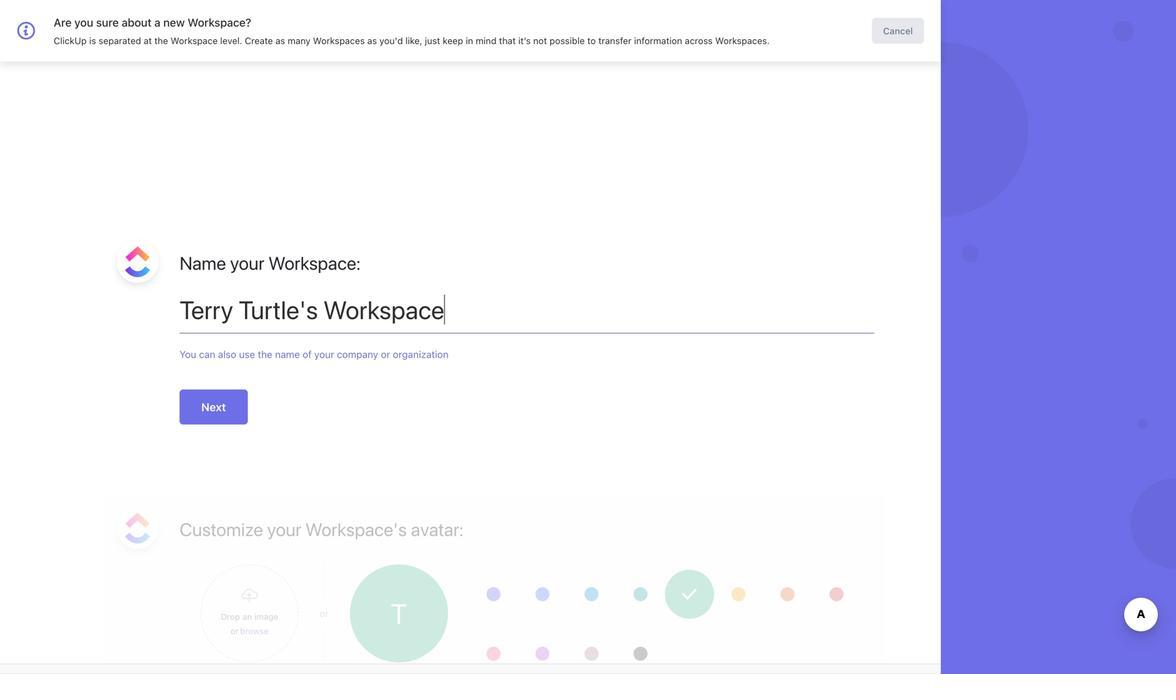 Task type: vqa. For each thing, say whether or not it's contained in the screenshot.
1st clickup logo from the top of the page
yes



Task type: locate. For each thing, give the bounding box(es) containing it.
0 vertical spatial clickup logo image
[[125, 246, 150, 277]]

you
[[74, 16, 93, 29]]

0 vertical spatial the
[[154, 35, 168, 46]]

next
[[201, 400, 226, 414]]

or
[[381, 349, 390, 360], [320, 608, 329, 619], [230, 626, 239, 636]]

or right image
[[320, 608, 329, 619]]

in
[[466, 35, 473, 46]]

1 vertical spatial clickup logo image
[[125, 513, 150, 544]]

like,
[[405, 35, 422, 46]]

drop an image or browse
[[221, 612, 278, 636]]

can
[[199, 349, 215, 360]]

1 horizontal spatial your
[[267, 519, 301, 540]]

1 horizontal spatial or
[[320, 608, 329, 619]]

the inside are you sure about a new workspace? clickup is separated at the workspace level. create as many workspaces as you'd like, just keep in mind that it's not possible to transfer information across workspaces.
[[154, 35, 168, 46]]

avatar:
[[411, 519, 463, 540]]

2 vertical spatial or
[[230, 626, 239, 636]]

or down "drop"
[[230, 626, 239, 636]]

clickup
[[54, 35, 87, 46]]

as left many
[[275, 35, 285, 46]]

0 vertical spatial your
[[230, 252, 264, 274]]

your right 'na﻿me' in the left of the page
[[230, 252, 264, 274]]

2 vertical spatial your
[[267, 519, 301, 540]]

2 clickup logo image from the top
[[125, 513, 150, 544]]

or right company
[[381, 349, 390, 360]]

clickup logo image for customize
[[125, 513, 150, 544]]

many
[[288, 35, 310, 46]]

image
[[254, 612, 278, 621]]

to
[[587, 35, 596, 46]]

0 horizontal spatial or
[[230, 626, 239, 636]]

company
[[337, 349, 378, 360]]

1 horizontal spatial as
[[367, 35, 377, 46]]

as
[[275, 35, 285, 46], [367, 35, 377, 46]]

1 vertical spatial your
[[314, 349, 334, 360]]

t
[[391, 597, 407, 630]]

2 as from the left
[[367, 35, 377, 46]]

na﻿me your workspace:
[[180, 252, 361, 274]]

also
[[218, 349, 236, 360]]

possible
[[550, 35, 585, 46]]

about
[[122, 16, 152, 29]]

customize your workspace's avatar:
[[180, 519, 463, 540]]

1 vertical spatial or
[[320, 608, 329, 619]]

the right use
[[258, 349, 272, 360]]

your
[[230, 252, 264, 274], [314, 349, 334, 360], [267, 519, 301, 540]]

0 horizontal spatial the
[[154, 35, 168, 46]]

new
[[163, 16, 185, 29]]

a
[[154, 16, 161, 29]]

0 horizontal spatial as
[[275, 35, 285, 46]]

use
[[239, 349, 255, 360]]

0 horizontal spatial your
[[230, 252, 264, 274]]

your right of
[[314, 349, 334, 360]]

drop
[[221, 612, 240, 621]]

name
[[275, 349, 300, 360]]

the right at
[[154, 35, 168, 46]]

2 horizontal spatial or
[[381, 349, 390, 360]]

your right customize
[[267, 519, 301, 540]]

transfer
[[598, 35, 632, 46]]

the
[[154, 35, 168, 46], [258, 349, 272, 360]]

1 clickup logo image from the top
[[125, 246, 150, 277]]

browse
[[240, 626, 269, 636]]

cancel
[[892, 13, 926, 25], [883, 26, 913, 36]]

as left the you'd
[[367, 35, 377, 46]]

across
[[685, 35, 713, 46]]

1 horizontal spatial the
[[258, 349, 272, 360]]

None text field
[[180, 277, 874, 333]]

next button
[[180, 390, 248, 425]]

clickup logo image
[[125, 246, 150, 277], [125, 513, 150, 544]]

workspace's
[[305, 519, 407, 540]]

is
[[89, 35, 96, 46]]



Task type: describe. For each thing, give the bounding box(es) containing it.
your for workspace's
[[267, 519, 301, 540]]

are
[[54, 16, 72, 29]]

2 horizontal spatial your
[[314, 349, 334, 360]]

that
[[499, 35, 516, 46]]

separated
[[99, 35, 141, 46]]

you can also use the name of your company or organization
[[180, 349, 449, 360]]

create
[[245, 35, 273, 46]]

mind
[[476, 35, 497, 46]]

at
[[144, 35, 152, 46]]

your for workspace:
[[230, 252, 264, 274]]

workspace:
[[268, 252, 361, 274]]

you
[[180, 349, 196, 360]]

workspaces
[[313, 35, 365, 46]]

keep
[[443, 35, 463, 46]]

organization
[[393, 349, 449, 360]]

workspace
[[171, 35, 218, 46]]

workspace?
[[188, 16, 251, 29]]

customize
[[180, 519, 263, 540]]

you'd
[[379, 35, 403, 46]]

sure
[[96, 16, 119, 29]]

clickup logo image for na﻿me
[[125, 246, 150, 277]]

or inside drop an image or browse
[[230, 626, 239, 636]]

1 as from the left
[[275, 35, 285, 46]]

are you sure about a new workspace? clickup is separated at the workspace level. create as many workspaces as you'd like, just keep in mind that it's not possible to transfer information across workspaces.
[[54, 16, 770, 46]]

just
[[425, 35, 440, 46]]

0 vertical spatial or
[[381, 349, 390, 360]]

not
[[533, 35, 547, 46]]

na﻿me
[[180, 252, 226, 274]]

1 vertical spatial the
[[258, 349, 272, 360]]

an
[[242, 612, 252, 621]]

workspaces.
[[715, 35, 770, 46]]

level.
[[220, 35, 242, 46]]

information
[[634, 35, 682, 46]]

it's
[[518, 35, 531, 46]]

of
[[303, 349, 312, 360]]



